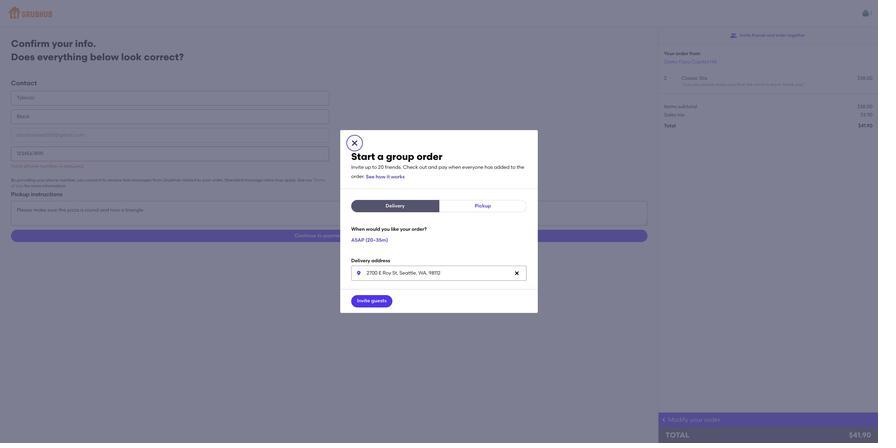 Task type: locate. For each thing, give the bounding box(es) containing it.
0 vertical spatial delivery
[[386, 203, 405, 209]]

order. down start
[[351, 174, 365, 180]]

" down "classic"
[[681, 82, 683, 87]]

1 horizontal spatial pickup
[[475, 203, 491, 209]]

added
[[494, 165, 510, 171]]

terms
[[313, 178, 325, 183]]

1 horizontal spatial phone
[[46, 178, 59, 183]]

0 horizontal spatial pickup
[[11, 191, 30, 198]]

valid phone number is required
[[11, 163, 83, 169]]

is right the number at the top of page
[[59, 163, 63, 169]]

0 vertical spatial $38.00
[[857, 75, 873, 81]]

0 horizontal spatial is
[[59, 163, 63, 169]]

is inside $38.00 " can you please make sure that the ranch is there, thank you! "
[[766, 82, 769, 87]]

total down "modify"
[[665, 432, 689, 440]]

order. inside start a group order invite up to 20 friends. check out and pay when everyone has added to the order.
[[351, 174, 365, 180]]

method
[[346, 233, 364, 239]]

invite inside start a group order invite up to 20 friends. check out and pay when everyone has added to the order.
[[351, 165, 364, 171]]

1 horizontal spatial 2
[[870, 10, 873, 16]]

invite inside "button"
[[357, 299, 370, 304]]

to inside continue to payment method button
[[317, 233, 322, 239]]

see left our
[[297, 178, 305, 183]]

1 horizontal spatial the
[[746, 82, 753, 87]]

hill
[[710, 59, 717, 65]]

you
[[693, 82, 700, 87], [77, 178, 85, 183], [381, 227, 390, 233]]

1 vertical spatial $41.90
[[849, 432, 871, 440]]

make
[[715, 82, 726, 87]]

total down sales
[[664, 123, 676, 129]]

classic stix
[[681, 75, 708, 81]]

delivery for delivery address
[[351, 258, 370, 264]]

0 vertical spatial and
[[767, 33, 775, 38]]

rates
[[263, 178, 274, 183]]

modify your order
[[668, 417, 720, 424]]

can
[[683, 82, 692, 87]]

your right "modify"
[[690, 417, 703, 424]]

total
[[664, 123, 676, 129], [665, 432, 689, 440]]

to
[[372, 165, 377, 171], [511, 165, 516, 171], [102, 178, 107, 183], [197, 178, 201, 183], [317, 233, 322, 239]]

look
[[121, 51, 142, 63]]

0 vertical spatial from
[[689, 51, 701, 57]]

ranch
[[754, 82, 765, 87]]

delivery up like
[[386, 203, 405, 209]]

and right out
[[428, 165, 437, 171]]

related
[[182, 178, 196, 183]]

together
[[788, 33, 805, 38]]

from up zeeks pizza capitol hill link
[[689, 51, 701, 57]]

number,
[[60, 178, 76, 183]]

delivery left the address
[[351, 258, 370, 264]]

number
[[40, 163, 58, 169]]

0 horizontal spatial phone
[[24, 163, 39, 169]]

1 vertical spatial invite
[[351, 165, 364, 171]]

is left the there,
[[766, 82, 769, 87]]

Search Address search field
[[351, 266, 527, 281]]

0 horizontal spatial 2
[[664, 75, 667, 81]]

svg image up start
[[351, 139, 359, 148]]

1 vertical spatial and
[[428, 165, 437, 171]]

1 vertical spatial phone
[[46, 178, 59, 183]]

1 horizontal spatial "
[[803, 82, 805, 87]]

from inside your order from zeeks pizza capitol hill
[[689, 51, 701, 57]]

pickup for pickup
[[475, 203, 491, 209]]

your up "everything"
[[52, 38, 73, 49]]

out
[[419, 165, 427, 171]]

sales tax
[[664, 112, 685, 118]]

1 " from the left
[[681, 82, 683, 87]]

phone right 'valid'
[[24, 163, 39, 169]]

to left payment
[[317, 233, 322, 239]]

receive
[[108, 178, 122, 183]]

2 vertical spatial you
[[381, 227, 390, 233]]

phone up information.
[[46, 178, 59, 183]]

pickup for pickup instructions
[[11, 191, 30, 198]]

order left together
[[776, 33, 787, 38]]

1 vertical spatial svg image
[[356, 271, 362, 276]]

pickup inside button
[[475, 203, 491, 209]]

stix
[[699, 75, 708, 81]]

below
[[90, 51, 119, 63]]

by
[[11, 178, 16, 183]]

modify
[[668, 417, 688, 424]]

terms of use
[[11, 178, 325, 189]]

1 horizontal spatial from
[[689, 51, 701, 57]]

1 horizontal spatial you
[[381, 227, 390, 233]]

$3.90
[[861, 112, 873, 118]]

Pickup instructions text field
[[11, 201, 648, 226]]

address
[[371, 258, 390, 264]]

1 vertical spatial $38.00
[[857, 104, 873, 110]]

items subtotal
[[664, 104, 697, 110]]

order up out
[[417, 151, 442, 163]]

1 horizontal spatial order.
[[351, 174, 365, 180]]

there,
[[770, 82, 782, 87]]

to left receive
[[102, 178, 107, 183]]

0 vertical spatial total
[[664, 123, 676, 129]]

"
[[681, 82, 683, 87], [803, 82, 805, 87]]

see
[[366, 174, 375, 180], [297, 178, 305, 183]]

0 vertical spatial phone
[[24, 163, 39, 169]]

of
[[11, 184, 15, 189]]

correct?
[[144, 51, 184, 63]]

invite left guests
[[357, 299, 370, 304]]

1 vertical spatial pickup
[[475, 203, 491, 209]]

classic
[[681, 75, 698, 81]]

1 horizontal spatial and
[[767, 33, 775, 38]]

0 vertical spatial invite
[[740, 33, 751, 38]]

2 vertical spatial invite
[[357, 299, 370, 304]]

has
[[485, 165, 493, 171]]

phone
[[24, 163, 39, 169], [46, 178, 59, 183]]

invite right people icon
[[740, 33, 751, 38]]

it
[[387, 174, 390, 180]]

0 horizontal spatial the
[[517, 165, 524, 171]]

your order from zeeks pizza capitol hill
[[664, 51, 717, 65]]

pickup
[[11, 191, 30, 198], [475, 203, 491, 209]]

people icon image
[[730, 32, 737, 39]]

1 horizontal spatial is
[[766, 82, 769, 87]]

required
[[64, 163, 83, 169]]

continue to payment method
[[295, 233, 364, 239]]

invite for invite friends and order together
[[740, 33, 751, 38]]

0 horizontal spatial "
[[681, 82, 683, 87]]

the inside $38.00 " can you please make sure that the ranch is there, thank you! "
[[746, 82, 753, 87]]

when
[[448, 165, 461, 171]]

you left like
[[381, 227, 390, 233]]

like
[[391, 227, 399, 233]]

1 horizontal spatial see
[[366, 174, 375, 180]]

is
[[766, 82, 769, 87], [59, 163, 63, 169]]

the right added
[[517, 165, 524, 171]]

the inside start a group order invite up to 20 friends. check out and pay when everyone has added to the order.
[[517, 165, 524, 171]]

1 vertical spatial you
[[77, 178, 85, 183]]

see down up
[[366, 174, 375, 180]]

and right friends
[[767, 33, 775, 38]]

info.
[[75, 38, 96, 49]]

zeeks pizza capitol hill link
[[664, 59, 717, 65]]

guests
[[371, 299, 387, 304]]

your right the related
[[202, 178, 211, 183]]

svg image down delivery address on the left of the page
[[356, 271, 362, 276]]

invite left up
[[351, 165, 364, 171]]

everything
[[37, 51, 88, 63]]

you left consent
[[77, 178, 85, 183]]

2 horizontal spatial you
[[693, 82, 700, 87]]

0 vertical spatial pickup
[[11, 191, 30, 198]]

up
[[365, 165, 371, 171]]

Phone telephone field
[[11, 147, 329, 161]]

tax
[[678, 112, 685, 118]]

delivery inside button
[[386, 203, 405, 209]]

1 vertical spatial delivery
[[351, 258, 370, 264]]

order up the pizza
[[676, 51, 688, 57]]

1 $38.00 from the top
[[857, 75, 873, 81]]

$38.00 inside $38.00 " can you please make sure that the ranch is there, thank you! "
[[857, 75, 873, 81]]

0 vertical spatial 2
[[870, 10, 873, 16]]

1 vertical spatial is
[[59, 163, 63, 169]]

0 vertical spatial you
[[693, 82, 700, 87]]

from left grubhub
[[153, 178, 162, 183]]

friends.
[[385, 165, 402, 171]]

messages
[[132, 178, 152, 183]]

and
[[767, 33, 775, 38], [428, 165, 437, 171]]

0 horizontal spatial and
[[428, 165, 437, 171]]

the
[[746, 82, 753, 87], [517, 165, 524, 171]]

1 horizontal spatial delivery
[[386, 203, 405, 209]]

continue
[[295, 233, 316, 239]]

asap
[[351, 238, 364, 243]]

$38.00 for $38.00
[[857, 104, 873, 110]]

zeeks
[[664, 59, 677, 65]]

order.
[[351, 174, 365, 180], [212, 178, 224, 183]]

order?
[[412, 227, 427, 233]]

0 horizontal spatial order.
[[212, 178, 224, 183]]

from
[[689, 51, 701, 57], [153, 178, 162, 183]]

order. left 'standard'
[[212, 178, 224, 183]]

to right added
[[511, 165, 516, 171]]

0 vertical spatial the
[[746, 82, 753, 87]]

the right that
[[746, 82, 753, 87]]

1 vertical spatial the
[[517, 165, 524, 171]]

invite inside button
[[740, 33, 751, 38]]

asap (20–35m) button
[[351, 235, 388, 247]]

how
[[376, 174, 386, 180]]

valid
[[11, 163, 22, 169]]

order
[[776, 33, 787, 38], [676, 51, 688, 57], [417, 151, 442, 163], [704, 417, 720, 424]]

0 vertical spatial is
[[766, 82, 769, 87]]

" right thank
[[803, 82, 805, 87]]

a
[[377, 151, 384, 163]]

2 $38.00 from the top
[[857, 104, 873, 110]]

your right like
[[400, 227, 410, 233]]

0 horizontal spatial delivery
[[351, 258, 370, 264]]

you down classic stix on the top of the page
[[693, 82, 700, 87]]

svg image
[[351, 139, 359, 148], [356, 271, 362, 276]]

see inside button
[[366, 174, 375, 180]]

0 horizontal spatial from
[[153, 178, 162, 183]]

for
[[24, 184, 30, 189]]

1 vertical spatial from
[[153, 178, 162, 183]]



Task type: describe. For each thing, give the bounding box(es) containing it.
standard
[[225, 178, 243, 183]]

to left 20
[[372, 165, 377, 171]]

1 vertical spatial 2
[[664, 75, 667, 81]]

your inside confirm your info. does everything below look correct?
[[52, 38, 73, 49]]

2 inside button
[[870, 10, 873, 16]]

and inside start a group order invite up to 20 friends. check out and pay when everyone has added to the order.
[[428, 165, 437, 171]]

providing
[[17, 178, 36, 183]]

order right "modify"
[[704, 417, 720, 424]]

friends
[[752, 33, 766, 38]]

invite friends and order together button
[[730, 29, 805, 42]]

sales
[[664, 112, 676, 118]]

invite guests
[[357, 299, 387, 304]]

message
[[244, 178, 262, 183]]

text
[[123, 178, 131, 183]]

$38.00 " can you please make sure that the ranch is there, thank you! "
[[681, 75, 873, 87]]

main navigation navigation
[[0, 0, 878, 27]]

more
[[31, 184, 41, 189]]

$38.00 for $38.00 " can you please make sure that the ranch is there, thank you! "
[[857, 75, 873, 81]]

capitol
[[691, 59, 709, 65]]

delivery for delivery
[[386, 203, 405, 209]]

terms of use link
[[11, 178, 325, 189]]

confirm your info. does everything below look correct?
[[11, 38, 184, 63]]

0 horizontal spatial you
[[77, 178, 85, 183]]

works
[[391, 174, 405, 180]]

pay
[[438, 165, 447, 171]]

2 button
[[862, 7, 873, 20]]

sure
[[727, 82, 736, 87]]

that
[[737, 82, 745, 87]]

by providing your phone number, you consent to receive text messages from grubhub related to your order. standard message rates may apply. see our
[[11, 178, 313, 183]]

when would you like your order?
[[351, 227, 427, 233]]

and inside button
[[767, 33, 775, 38]]

pickup button
[[439, 200, 527, 213]]

(20–35m)
[[366, 238, 388, 243]]

information.
[[42, 184, 67, 189]]

instructions
[[31, 191, 62, 198]]

invite for invite guests
[[357, 299, 370, 304]]

payment
[[323, 233, 345, 239]]

start
[[351, 151, 375, 163]]

pickup instructions
[[11, 191, 62, 198]]

start a group order invite up to 20 friends. check out and pay when everyone has added to the order.
[[351, 151, 524, 180]]

contact
[[11, 79, 37, 87]]

Last name text field
[[11, 110, 329, 124]]

your
[[664, 51, 674, 57]]

see how it works
[[366, 174, 405, 180]]

does
[[11, 51, 35, 63]]

delivery address
[[351, 258, 390, 264]]

pizza
[[679, 59, 690, 65]]

0 vertical spatial svg image
[[351, 139, 359, 148]]

2 " from the left
[[803, 82, 805, 87]]

svg image
[[514, 271, 520, 276]]

order inside button
[[776, 33, 787, 38]]

invite guests button
[[351, 296, 393, 308]]

order inside start a group order invite up to 20 friends. check out and pay when everyone has added to the order.
[[417, 151, 442, 163]]

20
[[378, 165, 384, 171]]

everyone
[[462, 165, 483, 171]]

0 horizontal spatial see
[[297, 178, 305, 183]]

First name text field
[[11, 91, 329, 106]]

please
[[701, 82, 714, 87]]

use
[[16, 184, 23, 189]]

consent
[[85, 178, 102, 183]]

thank
[[783, 82, 794, 87]]

0 vertical spatial $41.90
[[858, 123, 873, 129]]

continue to payment method button
[[11, 230, 648, 243]]

subtotal
[[678, 104, 697, 110]]

to right the related
[[197, 178, 201, 183]]

valid phone number is required alert
[[11, 163, 83, 169]]

grubhub
[[163, 178, 181, 183]]

asap (20–35m)
[[351, 238, 388, 243]]

when
[[351, 227, 365, 233]]

would
[[366, 227, 380, 233]]

group
[[386, 151, 414, 163]]

order inside your order from zeeks pizza capitol hill
[[676, 51, 688, 57]]

you inside $38.00 " can you please make sure that the ranch is there, thank you! "
[[693, 82, 700, 87]]

confirm
[[11, 38, 50, 49]]

for more information.
[[23, 184, 67, 189]]

our
[[306, 178, 312, 183]]

see how it works button
[[366, 171, 405, 184]]

items
[[664, 104, 677, 110]]

apply.
[[284, 178, 296, 183]]

1 vertical spatial total
[[665, 432, 689, 440]]

invite friends and order together
[[740, 33, 805, 38]]

check
[[403, 165, 418, 171]]

your up for more information. in the left of the page
[[37, 178, 45, 183]]

delivery button
[[351, 200, 439, 213]]

you!
[[795, 82, 803, 87]]



Task type: vqa. For each thing, say whether or not it's contained in the screenshot.


